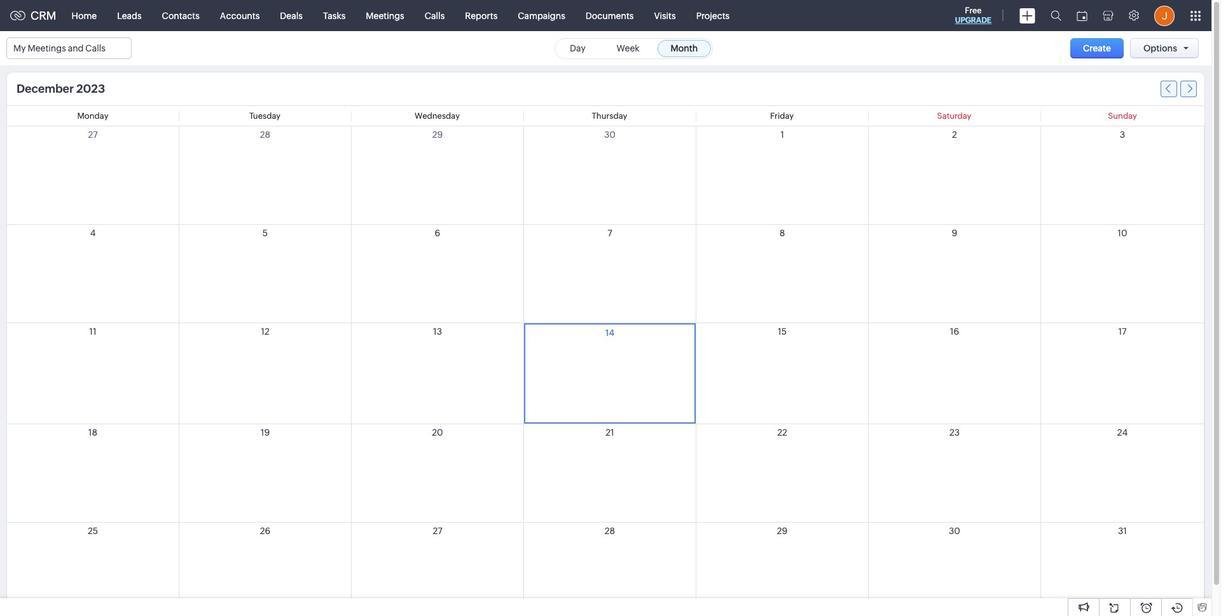 Task type: vqa. For each thing, say whether or not it's contained in the screenshot.
Chats image
no



Task type: locate. For each thing, give the bounding box(es) containing it.
11
[[89, 327, 96, 337]]

1 horizontal spatial 29
[[777, 527, 788, 537]]

day link
[[557, 40, 599, 57]]

1 vertical spatial 29
[[777, 527, 788, 537]]

calls left reports link
[[425, 10, 445, 21]]

wednesday
[[415, 111, 460, 121]]

saturday
[[937, 111, 972, 121]]

1 horizontal spatial 28
[[605, 527, 615, 537]]

0 vertical spatial 27
[[88, 130, 98, 140]]

18
[[88, 428, 97, 438]]

29
[[432, 130, 443, 140], [777, 527, 788, 537]]

0 vertical spatial calls
[[425, 10, 445, 21]]

calls
[[425, 10, 445, 21], [85, 43, 106, 53]]

28
[[260, 130, 270, 140], [605, 527, 615, 537]]

leads link
[[107, 0, 152, 31]]

deals link
[[270, 0, 313, 31]]

reports link
[[455, 0, 508, 31]]

accounts
[[220, 10, 260, 21]]

20
[[432, 428, 443, 438]]

1 vertical spatial 30
[[949, 527, 960, 537]]

0 vertical spatial meetings
[[366, 10, 404, 21]]

projects link
[[686, 0, 740, 31]]

sunday
[[1108, 111, 1137, 121]]

campaigns
[[518, 10, 565, 21]]

1 horizontal spatial 27
[[433, 527, 442, 537]]

9
[[952, 228, 958, 239]]

create
[[1083, 43, 1111, 53]]

campaigns link
[[508, 0, 576, 31]]

19
[[261, 428, 270, 438]]

26
[[260, 527, 271, 537]]

1 vertical spatial meetings
[[28, 43, 66, 53]]

24
[[1117, 428, 1128, 438]]

free upgrade
[[955, 6, 992, 25]]

1 vertical spatial 27
[[433, 527, 442, 537]]

day
[[570, 43, 586, 53]]

calendar image
[[1077, 10, 1088, 21]]

13
[[433, 327, 442, 337]]

27
[[88, 130, 98, 140], [433, 527, 442, 537]]

meetings right my
[[28, 43, 66, 53]]

16
[[950, 327, 959, 337]]

calls right and
[[85, 43, 106, 53]]

profile image
[[1154, 5, 1175, 26]]

friday
[[770, 111, 794, 121]]

home link
[[61, 0, 107, 31]]

documents link
[[576, 0, 644, 31]]

search element
[[1043, 0, 1069, 31]]

upgrade
[[955, 16, 992, 25]]

visits
[[654, 10, 676, 21]]

0 horizontal spatial 27
[[88, 130, 98, 140]]

create menu image
[[1020, 8, 1036, 23]]

0 horizontal spatial 28
[[260, 130, 270, 140]]

december
[[17, 82, 74, 95]]

8
[[780, 228, 785, 239]]

0 horizontal spatial 29
[[432, 130, 443, 140]]

30
[[604, 130, 616, 140], [949, 527, 960, 537]]

3
[[1120, 130, 1125, 140]]

meetings left calls link
[[366, 10, 404, 21]]

1 horizontal spatial meetings
[[366, 10, 404, 21]]

calls link
[[415, 0, 455, 31]]

contacts link
[[152, 0, 210, 31]]

deals
[[280, 10, 303, 21]]

14
[[605, 328, 615, 338]]

25
[[88, 527, 98, 537]]

0 vertical spatial 30
[[604, 130, 616, 140]]

projects
[[696, 10, 730, 21]]

12
[[261, 327, 270, 337]]

search image
[[1051, 10, 1062, 21]]

meetings
[[366, 10, 404, 21], [28, 43, 66, 53]]

1 vertical spatial calls
[[85, 43, 106, 53]]

22
[[777, 428, 787, 438]]

1 vertical spatial 28
[[605, 527, 615, 537]]

my meetings and calls
[[13, 43, 106, 53]]

0 horizontal spatial calls
[[85, 43, 106, 53]]



Task type: describe. For each thing, give the bounding box(es) containing it.
thursday
[[592, 111, 627, 121]]

options
[[1144, 43, 1177, 53]]

tuesday
[[249, 111, 281, 121]]

crm link
[[10, 9, 56, 22]]

contacts
[[162, 10, 200, 21]]

6
[[435, 228, 440, 239]]

monday
[[77, 111, 108, 121]]

0 vertical spatial 28
[[260, 130, 270, 140]]

december 2023
[[17, 82, 105, 95]]

accounts link
[[210, 0, 270, 31]]

free
[[965, 6, 982, 15]]

and
[[68, 43, 84, 53]]

week
[[617, 43, 640, 53]]

reports
[[465, 10, 498, 21]]

4
[[90, 228, 96, 239]]

documents
[[586, 10, 634, 21]]

leads
[[117, 10, 142, 21]]

home
[[72, 10, 97, 21]]

17
[[1118, 327, 1127, 337]]

tasks link
[[313, 0, 356, 31]]

meetings link
[[356, 0, 415, 31]]

2
[[952, 130, 957, 140]]

tasks
[[323, 10, 346, 21]]

10
[[1118, 228, 1128, 239]]

week link
[[603, 40, 653, 57]]

month link
[[657, 40, 711, 57]]

my
[[13, 43, 26, 53]]

1
[[781, 130, 784, 140]]

2023
[[76, 82, 105, 95]]

31
[[1118, 527, 1127, 537]]

1 horizontal spatial calls
[[425, 10, 445, 21]]

0 horizontal spatial meetings
[[28, 43, 66, 53]]

0 vertical spatial 29
[[432, 130, 443, 140]]

15
[[778, 327, 787, 337]]

month
[[671, 43, 698, 53]]

1 horizontal spatial 30
[[949, 527, 960, 537]]

visits link
[[644, 0, 686, 31]]

0 horizontal spatial 30
[[604, 130, 616, 140]]

21
[[606, 428, 614, 438]]

7
[[608, 228, 612, 239]]

profile element
[[1147, 0, 1182, 31]]

23
[[950, 428, 960, 438]]

crm
[[31, 9, 56, 22]]

5
[[263, 228, 268, 239]]

create menu element
[[1012, 0, 1043, 31]]



